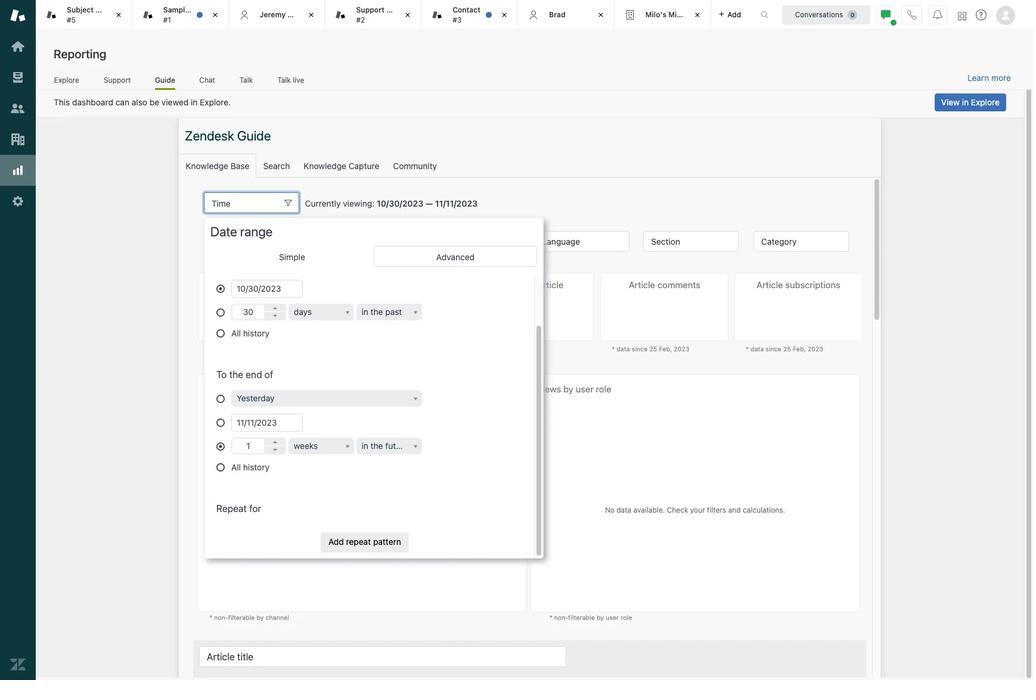 Task type: describe. For each thing, give the bounding box(es) containing it.
outreach
[[386, 5, 419, 14]]

0 horizontal spatial explore
[[54, 75, 79, 84]]

tab containing support outreach
[[325, 0, 422, 30]]

reporting image
[[10, 163, 26, 178]]

organizations image
[[10, 132, 26, 147]]

viewed
[[162, 97, 189, 107]]

view
[[941, 97, 960, 107]]

customers image
[[10, 101, 26, 116]]

close image inside brad tab
[[595, 9, 607, 21]]

explore link
[[54, 75, 80, 88]]

jeremy
[[260, 10, 286, 19]]

zendesk support image
[[10, 8, 26, 23]]

#5
[[67, 15, 76, 24]]

more
[[991, 73, 1011, 83]]

learn more link
[[968, 73, 1011, 83]]

view in explore
[[941, 97, 1000, 107]]

4 close image from the left
[[691, 9, 703, 21]]

learn more
[[968, 73, 1011, 83]]

this
[[54, 97, 70, 107]]

jeremy miller tab
[[229, 0, 325, 30]]

explore inside button
[[971, 97, 1000, 107]]

guide
[[155, 75, 175, 84]]

live
[[293, 75, 304, 84]]

jeremy miller
[[260, 10, 307, 19]]

4 tab from the left
[[614, 0, 711, 30]]

get started image
[[10, 39, 26, 54]]

conversations
[[795, 10, 843, 19]]

talk live
[[277, 75, 304, 84]]

get help image
[[976, 10, 987, 20]]

brad
[[549, 10, 565, 19]]

views image
[[10, 70, 26, 85]]

#2
[[356, 15, 365, 24]]

line
[[95, 5, 110, 14]]

talk for talk live
[[277, 75, 291, 84]]

support outreach #2
[[356, 5, 419, 24]]

zendesk products image
[[958, 12, 966, 20]]

chat
[[199, 75, 215, 84]]

notifications image
[[933, 10, 942, 19]]

also
[[132, 97, 147, 107]]

1 in from the left
[[191, 97, 198, 107]]

this dashboard can also be viewed in explore.
[[54, 97, 231, 107]]



Task type: locate. For each thing, give the bounding box(es) containing it.
2 close image from the left
[[305, 9, 317, 21]]

contact #3
[[453, 5, 480, 24]]

2 close image from the left
[[498, 9, 510, 21]]

close image right contact #3
[[498, 9, 510, 21]]

0 horizontal spatial support
[[104, 75, 131, 84]]

0 horizontal spatial talk
[[239, 75, 253, 84]]

1 horizontal spatial close image
[[498, 9, 510, 21]]

chat link
[[199, 75, 215, 88]]

explore
[[54, 75, 79, 84], [971, 97, 1000, 107]]

1 close image from the left
[[113, 9, 124, 21]]

can
[[115, 97, 129, 107]]

in
[[191, 97, 198, 107], [962, 97, 969, 107]]

0 vertical spatial support
[[356, 5, 385, 14]]

3 close image from the left
[[402, 9, 414, 21]]

talk for talk
[[239, 75, 253, 84]]

add button
[[711, 0, 748, 29]]

explore up "this"
[[54, 75, 79, 84]]

conversations button
[[782, 5, 870, 24]]

2 in from the left
[[962, 97, 969, 107]]

button displays agent's chat status as online. image
[[881, 10, 891, 19]]

#3
[[453, 15, 462, 24]]

#1 tab
[[132, 0, 229, 30]]

explore.
[[200, 97, 231, 107]]

support link
[[103, 75, 131, 88]]

close image
[[113, 9, 124, 21], [498, 9, 510, 21], [595, 9, 607, 21]]

subject
[[67, 5, 94, 14]]

zendesk image
[[10, 658, 26, 673]]

support up can
[[104, 75, 131, 84]]

1 horizontal spatial talk
[[277, 75, 291, 84]]

1 horizontal spatial explore
[[971, 97, 1000, 107]]

add
[[728, 10, 741, 19]]

main element
[[0, 0, 36, 681]]

support up '#2'
[[356, 5, 385, 14]]

2 talk from the left
[[277, 75, 291, 84]]

close image
[[209, 9, 221, 21], [305, 9, 317, 21], [402, 9, 414, 21], [691, 9, 703, 21]]

support
[[356, 5, 385, 14], [104, 75, 131, 84]]

reporting
[[54, 47, 106, 61]]

support for support outreach #2
[[356, 5, 385, 14]]

support inside 'support outreach #2'
[[356, 5, 385, 14]]

0 vertical spatial explore
[[54, 75, 79, 84]]

1 tab from the left
[[36, 0, 132, 30]]

3 close image from the left
[[595, 9, 607, 21]]

dashboard
[[72, 97, 113, 107]]

#1
[[163, 15, 171, 24]]

learn
[[968, 73, 989, 83]]

close image right line
[[113, 9, 124, 21]]

support for support
[[104, 75, 131, 84]]

1 horizontal spatial support
[[356, 5, 385, 14]]

1 talk from the left
[[239, 75, 253, 84]]

contact
[[453, 5, 480, 14]]

talk link
[[239, 75, 253, 88]]

close image right jeremy
[[305, 9, 317, 21]]

be
[[150, 97, 159, 107]]

2 horizontal spatial close image
[[595, 9, 607, 21]]

tab containing contact
[[422, 0, 518, 30]]

admin image
[[10, 194, 26, 209]]

close image right '#2'
[[402, 9, 414, 21]]

close image inside #1 tab
[[209, 9, 221, 21]]

guide link
[[155, 75, 175, 90]]

close image right brad
[[595, 9, 607, 21]]

tab
[[36, 0, 132, 30], [325, 0, 422, 30], [422, 0, 518, 30], [614, 0, 711, 30]]

in right the "viewed" at the top left of page
[[191, 97, 198, 107]]

talk right chat
[[239, 75, 253, 84]]

1 horizontal spatial in
[[962, 97, 969, 107]]

in inside button
[[962, 97, 969, 107]]

view in explore button
[[935, 94, 1006, 111]]

1 vertical spatial support
[[104, 75, 131, 84]]

3 tab from the left
[[422, 0, 518, 30]]

subject line #5
[[67, 5, 110, 24]]

miller
[[287, 10, 307, 19]]

0 horizontal spatial close image
[[113, 9, 124, 21]]

brad tab
[[518, 0, 614, 30]]

tab containing subject line
[[36, 0, 132, 30]]

2 tab from the left
[[325, 0, 422, 30]]

in right view
[[962, 97, 969, 107]]

explore down the learn more link
[[971, 97, 1000, 107]]

talk live link
[[277, 75, 305, 88]]

close image inside the jeremy miller tab
[[305, 9, 317, 21]]

close image right "#1"
[[209, 9, 221, 21]]

close image left add dropdown button
[[691, 9, 703, 21]]

1 vertical spatial explore
[[971, 97, 1000, 107]]

talk left live in the left of the page
[[277, 75, 291, 84]]

1 close image from the left
[[209, 9, 221, 21]]

talk
[[239, 75, 253, 84], [277, 75, 291, 84]]

tabs tab list
[[36, 0, 748, 30]]

0 horizontal spatial in
[[191, 97, 198, 107]]



Task type: vqa. For each thing, say whether or not it's contained in the screenshot.
New ticket's Close "Icon"
no



